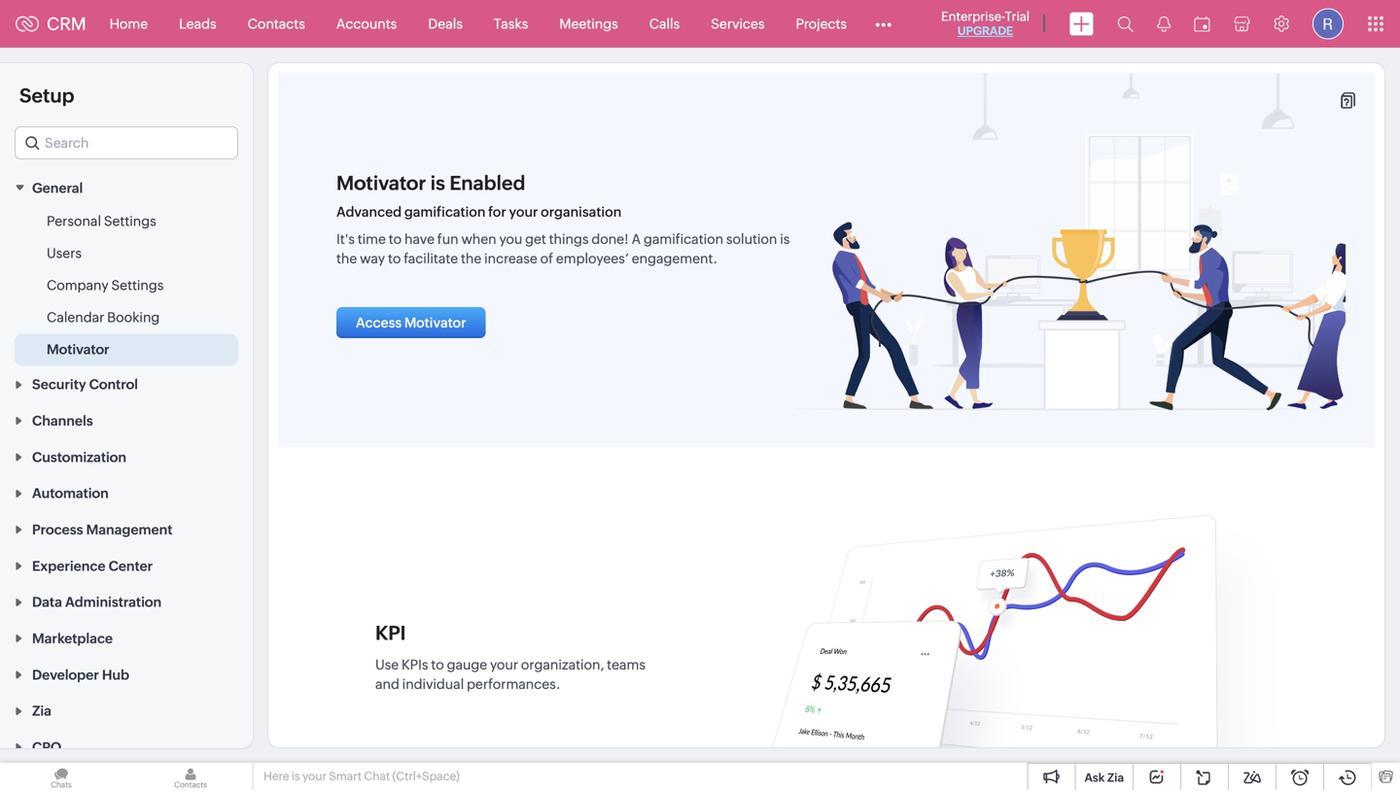 Task type: vqa. For each thing, say whether or not it's contained in the screenshot.
Process Management "dropdown button"
yes



Task type: describe. For each thing, give the bounding box(es) containing it.
Other Modules field
[[863, 8, 904, 39]]

and
[[375, 677, 400, 692]]

kpi
[[375, 622, 406, 645]]

developer hub
[[32, 667, 129, 683]]

marketplace
[[32, 631, 113, 647]]

leads link
[[164, 0, 232, 47]]

projects link
[[780, 0, 863, 47]]

get
[[525, 231, 546, 247]]

projects
[[796, 16, 847, 32]]

done!
[[592, 231, 629, 247]]

it's time to have fun when you get things done! a gamification solution is the way to facilitate the increase of employees' engagement.
[[336, 231, 790, 266]]

have
[[405, 231, 435, 247]]

enterprise-
[[941, 9, 1005, 24]]

performances.
[[467, 677, 561, 692]]

zia button
[[0, 693, 253, 729]]

search image
[[1117, 16, 1134, 32]]

data administration button
[[0, 584, 253, 620]]

meetings link
[[544, 0, 634, 47]]

automation button
[[0, 475, 253, 511]]

tasks link
[[478, 0, 544, 47]]

data administration
[[32, 595, 162, 610]]

time
[[358, 231, 386, 247]]

profile element
[[1301, 0, 1356, 47]]

search element
[[1106, 0, 1146, 48]]

access
[[356, 315, 402, 331]]

process
[[32, 522, 83, 538]]

general button
[[0, 169, 253, 206]]

chat
[[364, 770, 390, 783]]

1 vertical spatial to
[[388, 251, 401, 266]]

calendar image
[[1194, 16, 1211, 32]]

1 the from the left
[[336, 251, 357, 266]]

customization
[[32, 450, 126, 465]]

profile image
[[1313, 8, 1344, 39]]

a
[[632, 231, 641, 247]]

channels button
[[0, 402, 253, 439]]

1 horizontal spatial zia
[[1108, 772, 1124, 785]]

home link
[[94, 0, 164, 47]]

to for time
[[389, 231, 402, 247]]

security control
[[32, 377, 138, 393]]

engagement.
[[632, 251, 718, 266]]

process management
[[32, 522, 173, 538]]

company
[[47, 277, 109, 293]]

2 vertical spatial your
[[302, 770, 327, 783]]

management
[[86, 522, 173, 538]]

organization,
[[521, 657, 604, 673]]

calendar
[[47, 310, 104, 325]]

gamification inside it's time to have fun when you get things done! a gamification solution is the way to facilitate the increase of employees' engagement.
[[644, 231, 724, 247]]

chats image
[[0, 763, 123, 791]]

deals link
[[413, 0, 478, 47]]

create menu element
[[1058, 0, 1106, 47]]

experience center
[[32, 559, 153, 574]]

tasks
[[494, 16, 528, 32]]

calls
[[649, 16, 680, 32]]

create menu image
[[1070, 12, 1094, 35]]

facilitate
[[404, 251, 458, 266]]

for
[[488, 204, 506, 220]]

deals
[[428, 16, 463, 32]]

individual
[[402, 677, 464, 692]]

enterprise-trial upgrade
[[941, 9, 1030, 37]]

data
[[32, 595, 62, 610]]

Search text field
[[16, 127, 237, 159]]

services link
[[696, 0, 780, 47]]

gauge
[[447, 657, 487, 673]]

here
[[264, 770, 289, 783]]

to for kpis
[[431, 657, 444, 673]]

experience
[[32, 559, 106, 574]]

when
[[461, 231, 497, 247]]

personal settings link
[[47, 211, 156, 231]]

channels
[[32, 413, 93, 429]]

(ctrl+space)
[[392, 770, 460, 783]]

access motivator
[[356, 315, 466, 331]]

hub
[[102, 667, 129, 683]]

smart
[[329, 770, 362, 783]]

developer hub button
[[0, 656, 253, 693]]

security control button
[[0, 366, 253, 402]]

marketplace button
[[0, 620, 253, 656]]

things
[[549, 231, 589, 247]]

of
[[540, 251, 553, 266]]

use kpis to gauge your organization, teams and individual performances.
[[375, 657, 646, 692]]

signals image
[[1157, 16, 1171, 32]]

center
[[108, 559, 153, 574]]

company settings
[[47, 277, 164, 293]]

solution
[[726, 231, 777, 247]]



Task type: locate. For each thing, give the bounding box(es) containing it.
general
[[32, 180, 83, 196]]

your left smart
[[302, 770, 327, 783]]

is for enabled
[[430, 172, 445, 194]]

is inside it's time to have fun when you get things done! a gamification solution is the way to facilitate the increase of employees' engagement.
[[780, 231, 790, 247]]

company settings link
[[47, 276, 164, 295]]

gamification up fun
[[404, 204, 486, 220]]

users link
[[47, 243, 82, 263]]

1 vertical spatial settings
[[111, 277, 164, 293]]

to right time
[[389, 231, 402, 247]]

way
[[360, 251, 385, 266]]

1 vertical spatial motivator
[[404, 315, 466, 331]]

automation
[[32, 486, 109, 501]]

settings for company settings
[[111, 277, 164, 293]]

1 vertical spatial is
[[780, 231, 790, 247]]

booking
[[107, 310, 160, 325]]

1 vertical spatial zia
[[1108, 772, 1124, 785]]

signals element
[[1146, 0, 1183, 48]]

developer
[[32, 667, 99, 683]]

personal
[[47, 213, 101, 229]]

increase
[[484, 251, 538, 266]]

the
[[336, 251, 357, 266], [461, 251, 482, 266]]

experience center button
[[0, 548, 253, 584]]

security
[[32, 377, 86, 393]]

0 horizontal spatial the
[[336, 251, 357, 266]]

motivator link
[[47, 340, 109, 359]]

to
[[389, 231, 402, 247], [388, 251, 401, 266], [431, 657, 444, 673]]

home
[[109, 16, 148, 32]]

0 horizontal spatial zia
[[32, 704, 51, 719]]

the down it's
[[336, 251, 357, 266]]

1 horizontal spatial the
[[461, 251, 482, 266]]

1 vertical spatial gamification
[[644, 231, 724, 247]]

crm link
[[16, 14, 86, 34]]

motivator is enabled advanced gamification for your organisation
[[336, 172, 622, 220]]

leads
[[179, 16, 216, 32]]

ask
[[1085, 772, 1105, 785]]

advanced
[[336, 204, 402, 220]]

motivator up advanced
[[336, 172, 426, 194]]

zia right ask
[[1108, 772, 1124, 785]]

0 horizontal spatial is
[[292, 770, 300, 783]]

motivator inside 'general' region
[[47, 342, 109, 357]]

0 vertical spatial settings
[[104, 213, 156, 229]]

fun
[[437, 231, 459, 247]]

is inside motivator is enabled advanced gamification for your organisation
[[430, 172, 445, 194]]

0 vertical spatial is
[[430, 172, 445, 194]]

settings up booking
[[111, 277, 164, 293]]

contacts link
[[232, 0, 321, 47]]

personal settings
[[47, 213, 156, 229]]

users
[[47, 245, 82, 261]]

0 vertical spatial gamification
[[404, 204, 486, 220]]

use
[[375, 657, 399, 673]]

1 horizontal spatial is
[[430, 172, 445, 194]]

logo image
[[16, 16, 39, 32]]

the down when
[[461, 251, 482, 266]]

0 vertical spatial to
[[389, 231, 402, 247]]

zia
[[32, 704, 51, 719], [1108, 772, 1124, 785]]

to inside use kpis to gauge your organization, teams and individual performances.
[[431, 657, 444, 673]]

setup
[[19, 85, 74, 107]]

to up individual
[[431, 657, 444, 673]]

is right here
[[292, 770, 300, 783]]

your up performances.
[[490, 657, 518, 673]]

2 vertical spatial is
[[292, 770, 300, 783]]

2 the from the left
[[461, 251, 482, 266]]

gamification up the engagement.
[[644, 231, 724, 247]]

customization button
[[0, 439, 253, 475]]

1 horizontal spatial gamification
[[644, 231, 724, 247]]

accounts
[[336, 16, 397, 32]]

2 vertical spatial motivator
[[47, 342, 109, 357]]

contacts image
[[129, 763, 252, 791]]

trial
[[1005, 9, 1030, 24]]

to right way
[[388, 251, 401, 266]]

is
[[430, 172, 445, 194], [780, 231, 790, 247], [292, 770, 300, 783]]

it's
[[336, 231, 355, 247]]

cpq button
[[0, 729, 253, 765]]

crm
[[47, 14, 86, 34]]

accounts link
[[321, 0, 413, 47]]

2 horizontal spatial is
[[780, 231, 790, 247]]

motivator inside motivator is enabled advanced gamification for your organisation
[[336, 172, 426, 194]]

motivator right access
[[404, 315, 466, 331]]

your
[[509, 204, 538, 220], [490, 657, 518, 673], [302, 770, 327, 783]]

your right for
[[509, 204, 538, 220]]

settings
[[104, 213, 156, 229], [111, 277, 164, 293]]

contacts
[[248, 16, 305, 32]]

calendar booking
[[47, 310, 160, 325]]

general region
[[0, 206, 253, 366]]

gamification inside motivator is enabled advanced gamification for your organisation
[[404, 204, 486, 220]]

settings down general "dropdown button"
[[104, 213, 156, 229]]

ask zia
[[1085, 772, 1124, 785]]

0 vertical spatial your
[[509, 204, 538, 220]]

2 vertical spatial to
[[431, 657, 444, 673]]

motivator for motivator
[[47, 342, 109, 357]]

1 vertical spatial your
[[490, 657, 518, 673]]

you
[[499, 231, 522, 247]]

control
[[89, 377, 138, 393]]

is right solution
[[780, 231, 790, 247]]

0 vertical spatial zia
[[32, 704, 51, 719]]

0 horizontal spatial gamification
[[404, 204, 486, 220]]

organisation
[[541, 204, 622, 220]]

0 vertical spatial motivator
[[336, 172, 426, 194]]

motivator
[[336, 172, 426, 194], [404, 315, 466, 331], [47, 342, 109, 357]]

settings for personal settings
[[104, 213, 156, 229]]

motivator down calendar
[[47, 342, 109, 357]]

is for your
[[292, 770, 300, 783]]

enabled
[[450, 172, 525, 194]]

cpq
[[32, 740, 61, 756]]

None field
[[15, 126, 238, 159]]

zia inside dropdown button
[[32, 704, 51, 719]]

calls link
[[634, 0, 696, 47]]

is left the enabled
[[430, 172, 445, 194]]

motivator for motivator is enabled advanced gamification for your organisation
[[336, 172, 426, 194]]

zia up cpq
[[32, 704, 51, 719]]

upgrade
[[958, 24, 1013, 37]]

your inside use kpis to gauge your organization, teams and individual performances.
[[490, 657, 518, 673]]

meetings
[[559, 16, 618, 32]]

calendar booking link
[[47, 308, 160, 327]]

teams
[[607, 657, 646, 673]]

motivator inside "button"
[[404, 315, 466, 331]]

your inside motivator is enabled advanced gamification for your organisation
[[509, 204, 538, 220]]

access motivator button
[[336, 307, 486, 338]]

kpis
[[402, 657, 428, 673]]

here is your smart chat (ctrl+space)
[[264, 770, 460, 783]]



